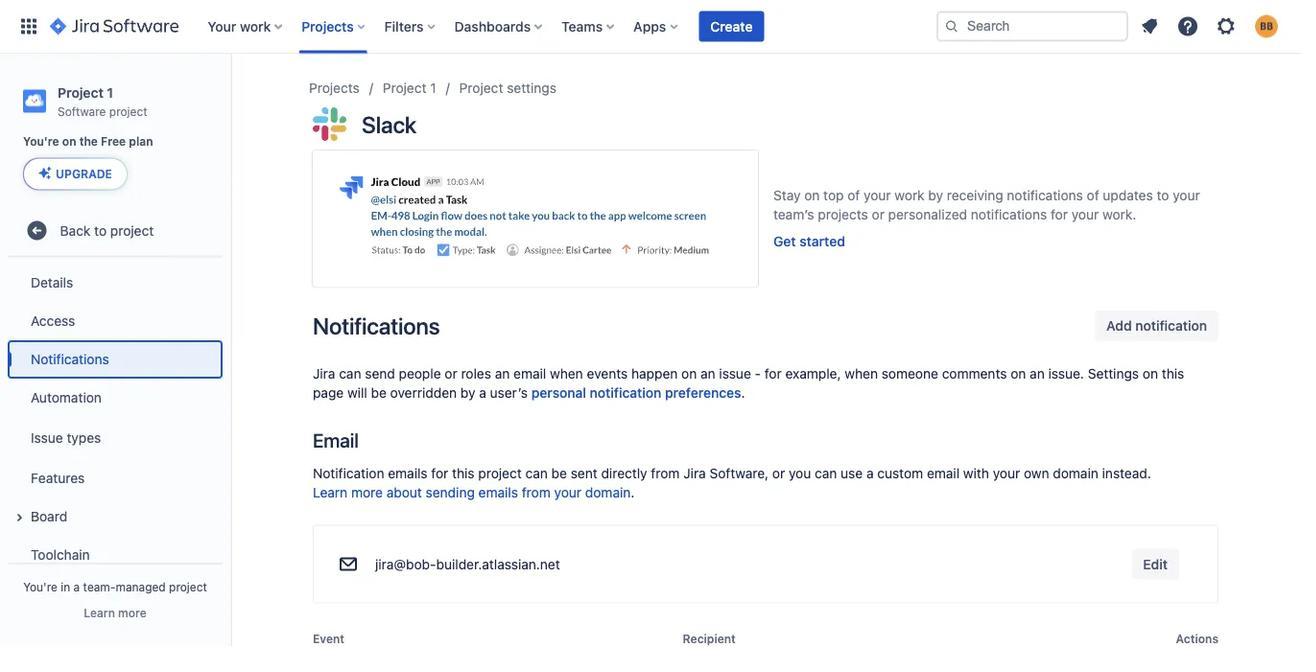 Task type: locate. For each thing, give the bounding box(es) containing it.
0 horizontal spatial to
[[94, 223, 107, 238]]

1 horizontal spatial .
[[742, 385, 745, 401]]

page
[[313, 385, 344, 401]]

or
[[872, 207, 885, 223], [445, 366, 458, 382], [773, 466, 785, 481]]

issue types link
[[8, 417, 223, 459]]

0 vertical spatial more
[[351, 485, 383, 501]]

notifications down receiving
[[971, 207, 1048, 223]]

an left issue.
[[1030, 366, 1045, 382]]

domain right the own
[[1053, 466, 1099, 481]]

1 horizontal spatial jira
[[684, 466, 706, 481]]

0 horizontal spatial jira
[[313, 366, 335, 382]]

2 vertical spatial or
[[773, 466, 785, 481]]

1 vertical spatial email
[[927, 466, 960, 481]]

work up personalized
[[895, 188, 925, 204]]

. down issue
[[742, 385, 745, 401]]

1 vertical spatial notification
[[590, 385, 662, 401]]

notification down events on the left bottom of the page
[[590, 385, 662, 401]]

learn down notification
[[313, 485, 348, 501]]

project inside project 1 software project
[[109, 104, 147, 118]]

be
[[371, 385, 387, 401], [552, 466, 567, 481]]

0 horizontal spatial 1
[[107, 84, 113, 100]]

projects
[[302, 18, 354, 34], [309, 80, 360, 96]]

personal notification preferences .
[[532, 385, 745, 401]]

about
[[387, 485, 422, 501]]

2 vertical spatial for
[[431, 466, 449, 481]]

1 when from the left
[[550, 366, 583, 382]]

1 vertical spatial from
[[522, 485, 551, 501]]

1 vertical spatial .
[[631, 485, 635, 501]]

0 horizontal spatial notifications
[[31, 351, 109, 367]]

by down the roles
[[461, 385, 476, 401]]

0 horizontal spatial by
[[461, 385, 476, 401]]

work
[[240, 18, 271, 34], [895, 188, 925, 204]]

project 1 software project
[[58, 84, 147, 118]]

your
[[864, 188, 891, 204], [1173, 188, 1201, 204], [1072, 207, 1099, 223], [993, 466, 1021, 481], [554, 485, 582, 501]]

your profile and settings image
[[1256, 15, 1279, 38]]

0 vertical spatial be
[[371, 385, 387, 401]]

1 vertical spatial you're
[[23, 581, 58, 594]]

1 vertical spatial learn
[[84, 607, 115, 620]]

settings
[[507, 80, 557, 96]]

1 horizontal spatial or
[[773, 466, 785, 481]]

this up learn more about sending emails from your domain button
[[452, 466, 475, 481]]

emails
[[388, 466, 428, 481], [479, 485, 518, 501]]

projects up 'projects' link
[[302, 18, 354, 34]]

0 vertical spatial .
[[742, 385, 745, 401]]

projects link
[[309, 77, 360, 100]]

board
[[31, 509, 67, 525]]

1 horizontal spatial by
[[929, 188, 944, 204]]

2 horizontal spatial an
[[1030, 366, 1045, 382]]

1 vertical spatial a
[[867, 466, 874, 481]]

. down the directly
[[631, 485, 635, 501]]

for inside jira can send people or roles an email when events happen on an issue - for example, when someone comments on an issue. settings on this page will be overridden by a user's
[[765, 366, 782, 382]]

2 vertical spatial a
[[74, 581, 80, 594]]

primary element
[[12, 0, 937, 53]]

1 vertical spatial projects
[[309, 80, 360, 96]]

can left use at the bottom of page
[[815, 466, 837, 481]]

2 horizontal spatial a
[[867, 466, 874, 481]]

an up the preferences
[[701, 366, 716, 382]]

notification
[[313, 466, 384, 481]]

0 horizontal spatial can
[[339, 366, 361, 382]]

be down send
[[371, 385, 387, 401]]

0 vertical spatial projects
[[302, 18, 354, 34]]

projects for 'projects' link
[[309, 80, 360, 96]]

expand image
[[8, 506, 31, 529]]

notification inside button
[[1136, 318, 1208, 334]]

0 vertical spatial work
[[240, 18, 271, 34]]

a right use at the bottom of page
[[867, 466, 874, 481]]

jira software image
[[50, 15, 179, 38], [50, 15, 179, 38]]

learn down team-
[[84, 607, 115, 620]]

on up the preferences
[[682, 366, 697, 382]]

0 horizontal spatial a
[[74, 581, 80, 594]]

more inside learn more button
[[118, 607, 147, 620]]

1 horizontal spatial notification
[[1136, 318, 1208, 334]]

project up learn more about sending emails from your domain button
[[478, 466, 522, 481]]

email icon image
[[337, 553, 360, 576]]

dashboards
[[455, 18, 531, 34]]

1 up free
[[107, 84, 113, 100]]

1 vertical spatial jira
[[684, 466, 706, 481]]

on
[[62, 135, 76, 149], [805, 188, 820, 204], [682, 366, 697, 382], [1011, 366, 1027, 382], [1143, 366, 1159, 382]]

of left updates
[[1087, 188, 1100, 204]]

0 horizontal spatial project
[[58, 84, 103, 100]]

to right updates
[[1157, 188, 1170, 204]]

back to project
[[60, 223, 154, 238]]

1 horizontal spatial to
[[1157, 188, 1170, 204]]

0 horizontal spatial .
[[631, 485, 635, 501]]

0 vertical spatial this
[[1162, 366, 1185, 382]]

to right back
[[94, 223, 107, 238]]

1 horizontal spatial learn
[[313, 485, 348, 501]]

0 horizontal spatial be
[[371, 385, 387, 401]]

0 horizontal spatial learn
[[84, 607, 115, 620]]

project up slack
[[383, 80, 427, 96]]

jira
[[313, 366, 335, 382], [684, 466, 706, 481]]

1 vertical spatial for
[[765, 366, 782, 382]]

add notification
[[1107, 318, 1208, 334]]

1 for project 1
[[430, 80, 436, 96]]

stay
[[774, 188, 801, 204]]

notifications
[[313, 312, 440, 339], [31, 351, 109, 367]]

email left with
[[927, 466, 960, 481]]

personalized
[[889, 207, 968, 223]]

projects inside popup button
[[302, 18, 354, 34]]

0 vertical spatial email
[[514, 366, 547, 382]]

for inside notification emails for this project can be sent directly from jira software, or you can use a custom email with your own domain instead. learn more about sending emails from your domain .
[[431, 466, 449, 481]]

to inside stay on top of your work by receiving notifications of updates to your team's projects or personalized notifications for your work.
[[1157, 188, 1170, 204]]

filters button
[[379, 11, 443, 42]]

0 vertical spatial you're
[[23, 135, 59, 149]]

when up the personal
[[550, 366, 583, 382]]

by
[[929, 188, 944, 204], [461, 385, 476, 401]]

search image
[[945, 19, 960, 34]]

use
[[841, 466, 863, 481]]

emails right sending
[[479, 485, 518, 501]]

you're left 'in'
[[23, 581, 58, 594]]

to
[[1157, 188, 1170, 204], [94, 223, 107, 238]]

email inside jira can send people or roles an email when events happen on an issue - for example, when someone comments on an issue. settings on this page will be overridden by a user's
[[514, 366, 547, 382]]

toolchain link
[[8, 536, 223, 574]]

you
[[789, 466, 811, 481]]

0 vertical spatial for
[[1051, 207, 1068, 223]]

project settings link
[[460, 77, 557, 100]]

0 vertical spatial or
[[872, 207, 885, 223]]

an
[[495, 366, 510, 382], [701, 366, 716, 382], [1030, 366, 1045, 382]]

from up builder.atlassian.net
[[522, 485, 551, 501]]

software,
[[710, 466, 769, 481]]

2 horizontal spatial or
[[872, 207, 885, 223]]

notification right add
[[1136, 318, 1208, 334]]

1 horizontal spatial for
[[765, 366, 782, 382]]

0 horizontal spatial email
[[514, 366, 547, 382]]

1
[[430, 80, 436, 96], [107, 84, 113, 100]]

work inside stay on top of your work by receiving notifications of updates to your team's projects or personalized notifications for your work.
[[895, 188, 925, 204]]

by up personalized
[[929, 188, 944, 204]]

1 vertical spatial domain
[[585, 485, 631, 501]]

domain
[[1053, 466, 1099, 481], [585, 485, 631, 501]]

1 horizontal spatial work
[[895, 188, 925, 204]]

happen
[[632, 366, 678, 382]]

with
[[964, 466, 990, 481]]

1 horizontal spatial email
[[927, 466, 960, 481]]

email up the user's
[[514, 366, 547, 382]]

1 horizontal spatial this
[[1162, 366, 1185, 382]]

emails up about
[[388, 466, 428, 481]]

get
[[774, 234, 796, 250]]

more down notification
[[351, 485, 383, 501]]

for left work.
[[1051, 207, 1068, 223]]

when right example,
[[845, 366, 878, 382]]

1 horizontal spatial when
[[845, 366, 878, 382]]

0 horizontal spatial this
[[452, 466, 475, 481]]

1 vertical spatial to
[[94, 223, 107, 238]]

project up details "link"
[[110, 223, 154, 238]]

0 vertical spatial notifications
[[313, 312, 440, 339]]

or left you
[[773, 466, 785, 481]]

1 vertical spatial or
[[445, 366, 458, 382]]

1 horizontal spatial project
[[383, 80, 427, 96]]

0 vertical spatial learn
[[313, 485, 348, 501]]

project
[[383, 80, 427, 96], [460, 80, 503, 96], [58, 84, 103, 100]]

your work
[[208, 18, 271, 34]]

0 vertical spatial notification
[[1136, 318, 1208, 334]]

2 horizontal spatial can
[[815, 466, 837, 481]]

1 vertical spatial this
[[452, 466, 475, 481]]

1 horizontal spatial notifications
[[313, 312, 440, 339]]

back
[[60, 223, 91, 238]]

by inside jira can send people or roles an email when events happen on an issue - for example, when someone comments on an issue. settings on this page will be overridden by a user's
[[461, 385, 476, 401]]

personal notification preferences link
[[532, 383, 742, 403]]

details link
[[8, 263, 223, 302]]

1 vertical spatial notifications
[[31, 351, 109, 367]]

project up software
[[58, 84, 103, 100]]

from right the directly
[[651, 466, 680, 481]]

for up sending
[[431, 466, 449, 481]]

group
[[8, 258, 223, 619]]

2 you're from the top
[[23, 581, 58, 594]]

1 inside project 1 software project
[[107, 84, 113, 100]]

for right -
[[765, 366, 782, 382]]

0 vertical spatial from
[[651, 466, 680, 481]]

your left the own
[[993, 466, 1021, 481]]

this
[[1162, 366, 1185, 382], [452, 466, 475, 481]]

your right updates
[[1173, 188, 1201, 204]]

can inside jira can send people or roles an email when events happen on an issue - for example, when someone comments on an issue. settings on this page will be overridden by a user's
[[339, 366, 361, 382]]

0 horizontal spatial work
[[240, 18, 271, 34]]

project left settings
[[460, 80, 503, 96]]

1 horizontal spatial an
[[701, 366, 716, 382]]

0 vertical spatial by
[[929, 188, 944, 204]]

learn inside button
[[84, 607, 115, 620]]

1 horizontal spatial 1
[[430, 80, 436, 96]]

project inside project 1 software project
[[58, 84, 103, 100]]

learn
[[313, 485, 348, 501], [84, 607, 115, 620]]

email inside notification emails for this project can be sent directly from jira software, or you can use a custom email with your own domain instead. learn more about sending emails from your domain .
[[927, 466, 960, 481]]

features link
[[8, 459, 223, 498]]

2 horizontal spatial for
[[1051, 207, 1068, 223]]

overridden
[[390, 385, 457, 401]]

notifications up "automation"
[[31, 351, 109, 367]]

1 horizontal spatial of
[[1087, 188, 1100, 204]]

notifications image
[[1139, 15, 1162, 38]]

or left the roles
[[445, 366, 458, 382]]

a down the roles
[[479, 385, 487, 401]]

0 horizontal spatial an
[[495, 366, 510, 382]]

projects up slack logo at the top of page
[[309, 80, 360, 96]]

0 vertical spatial a
[[479, 385, 487, 401]]

jira left software,
[[684, 466, 706, 481]]

projects button
[[296, 11, 373, 42]]

0 vertical spatial to
[[1157, 188, 1170, 204]]

your work button
[[202, 11, 290, 42]]

0 horizontal spatial for
[[431, 466, 449, 481]]

1 horizontal spatial more
[[351, 485, 383, 501]]

1 vertical spatial be
[[552, 466, 567, 481]]

notification for add
[[1136, 318, 1208, 334]]

you're up 'upgrade' button
[[23, 135, 59, 149]]

someone
[[882, 366, 939, 382]]

project settings
[[460, 80, 557, 96]]

1 vertical spatial by
[[461, 385, 476, 401]]

an up the user's
[[495, 366, 510, 382]]

can left sent at the left
[[526, 466, 548, 481]]

directly
[[601, 466, 648, 481]]

can up will
[[339, 366, 361, 382]]

Search field
[[937, 11, 1129, 42]]

your
[[208, 18, 236, 34]]

1 horizontal spatial be
[[552, 466, 567, 481]]

help image
[[1177, 15, 1200, 38]]

recipient
[[683, 633, 736, 646]]

-
[[755, 366, 761, 382]]

slack logo image
[[313, 108, 347, 141]]

0 horizontal spatial of
[[848, 188, 860, 204]]

builder.atlassian.net
[[436, 557, 560, 573]]

on inside stay on top of your work by receiving notifications of updates to your team's projects or personalized notifications for your work.
[[805, 188, 820, 204]]

or right projects
[[872, 207, 885, 223]]

1 horizontal spatial emails
[[479, 485, 518, 501]]

0 horizontal spatial more
[[118, 607, 147, 620]]

be left sent at the left
[[552, 466, 567, 481]]

1 horizontal spatial a
[[479, 385, 487, 401]]

automation
[[31, 390, 102, 406]]

0 vertical spatial domain
[[1053, 466, 1099, 481]]

1 horizontal spatial from
[[651, 466, 680, 481]]

a right 'in'
[[74, 581, 80, 594]]

1 vertical spatial more
[[118, 607, 147, 620]]

email
[[514, 366, 547, 382], [927, 466, 960, 481]]

teams
[[562, 18, 603, 34]]

0 horizontal spatial from
[[522, 485, 551, 501]]

or inside jira can send people or roles an email when events happen on an issue - for example, when someone comments on an issue. settings on this page will be overridden by a user's
[[445, 366, 458, 382]]

1 you're from the top
[[23, 135, 59, 149]]

team-
[[83, 581, 116, 594]]

when
[[550, 366, 583, 382], [845, 366, 878, 382]]

notifications up send
[[313, 312, 440, 339]]

access
[[31, 313, 75, 329]]

jira issue preview in slack image
[[313, 151, 758, 287]]

on left top
[[805, 188, 820, 204]]

0 horizontal spatial or
[[445, 366, 458, 382]]

notifications right receiving
[[1007, 188, 1084, 204]]

project up "plan"
[[109, 104, 147, 118]]

more down managed
[[118, 607, 147, 620]]

of right top
[[848, 188, 860, 204]]

0 horizontal spatial notification
[[590, 385, 662, 401]]

on right comments
[[1011, 366, 1027, 382]]

1 of from the left
[[848, 188, 860, 204]]

0 horizontal spatial emails
[[388, 466, 428, 481]]

a inside notification emails for this project can be sent directly from jira software, or you can use a custom email with your own domain instead. learn more about sending emails from your domain .
[[867, 466, 874, 481]]

on right settings in the right bottom of the page
[[1143, 366, 1159, 382]]

domain down the directly
[[585, 485, 631, 501]]

0 vertical spatial jira
[[313, 366, 335, 382]]

1 vertical spatial work
[[895, 188, 925, 204]]

teams button
[[556, 11, 622, 42]]

started
[[800, 234, 846, 250]]

.
[[742, 385, 745, 401], [631, 485, 635, 501]]

work right your
[[240, 18, 271, 34]]

this inside notification emails for this project can be sent directly from jira software, or you can use a custom email with your own domain instead. learn more about sending emails from your domain .
[[452, 466, 475, 481]]

1 down filters popup button
[[430, 80, 436, 96]]

project for project settings
[[460, 80, 503, 96]]

group containing details
[[8, 258, 223, 619]]

learn more button
[[84, 606, 147, 621]]

banner
[[0, 0, 1302, 54]]

0 horizontal spatial when
[[550, 366, 583, 382]]

jira up page
[[313, 366, 335, 382]]

2 horizontal spatial project
[[460, 80, 503, 96]]

this down add notification button
[[1162, 366, 1185, 382]]



Task type: vqa. For each thing, say whether or not it's contained in the screenshot.
REQUEST TOKEN URL
no



Task type: describe. For each thing, give the bounding box(es) containing it.
back to project link
[[8, 212, 223, 250]]

send
[[365, 366, 395, 382]]

projects
[[818, 207, 869, 223]]

1 vertical spatial emails
[[479, 485, 518, 501]]

1 for project 1 software project
[[107, 84, 113, 100]]

work.
[[1103, 207, 1137, 223]]

instead.
[[1103, 466, 1152, 481]]

for inside stay on top of your work by receiving notifications of updates to your team's projects or personalized notifications for your work.
[[1051, 207, 1068, 223]]

details
[[31, 274, 73, 290]]

be inside jira can send people or roles an email when events happen on an issue - for example, when someone comments on an issue. settings on this page will be overridden by a user's
[[371, 385, 387, 401]]

notification for personal
[[590, 385, 662, 401]]

events
[[587, 366, 628, 382]]

project right managed
[[169, 581, 207, 594]]

issue.
[[1049, 366, 1085, 382]]

create button
[[699, 11, 765, 42]]

this inside jira can send people or roles an email when events happen on an issue - for example, when someone comments on an issue. settings on this page will be overridden by a user's
[[1162, 366, 1185, 382]]

stay on top of your work by receiving notifications of updates to your team's projects or personalized notifications for your work.
[[774, 188, 1201, 223]]

types
[[67, 430, 101, 446]]

you're in a team-managed project
[[23, 581, 207, 594]]

2 when from the left
[[845, 366, 878, 382]]

will
[[347, 385, 367, 401]]

1 vertical spatial notifications
[[971, 207, 1048, 223]]

jira inside jira can send people or roles an email when events happen on an issue - for example, when someone comments on an issue. settings on this page will be overridden by a user's
[[313, 366, 335, 382]]

features
[[31, 470, 85, 486]]

learn inside notification emails for this project can be sent directly from jira software, or you can use a custom email with your own domain instead. learn more about sending emails from your domain .
[[313, 485, 348, 501]]

get started
[[774, 234, 846, 250]]

your up projects
[[864, 188, 891, 204]]

settings image
[[1215, 15, 1238, 38]]

or inside stay on top of your work by receiving notifications of updates to your team's projects or personalized notifications for your work.
[[872, 207, 885, 223]]

or inside notification emails for this project can be sent directly from jira software, or you can use a custom email with your own domain instead. learn more about sending emails from your domain .
[[773, 466, 785, 481]]

receiving
[[947, 188, 1004, 204]]

more inside notification emails for this project can be sent directly from jira software, or you can use a custom email with your own domain instead. learn more about sending emails from your domain .
[[351, 485, 383, 501]]

jira inside notification emails for this project can be sent directly from jira software, or you can use a custom email with your own domain instead. learn more about sending emails from your domain .
[[684, 466, 706, 481]]

jira can send people or roles an email when events happen on an issue - for example, when someone comments on an issue. settings on this page will be overridden by a user's
[[313, 366, 1185, 401]]

upgrade button
[[24, 159, 127, 189]]

user's
[[490, 385, 528, 401]]

notification emails for this project can be sent directly from jira software, or you can use a custom email with your own domain instead. learn more about sending emails from your domain .
[[313, 466, 1152, 501]]

your left work.
[[1072, 207, 1099, 223]]

edit
[[1144, 557, 1168, 573]]

jira@bob-
[[375, 557, 436, 573]]

2 an from the left
[[701, 366, 716, 382]]

actions
[[1177, 633, 1219, 646]]

notifications link
[[8, 340, 223, 379]]

project inside notification emails for this project can be sent directly from jira software, or you can use a custom email with your own domain instead. learn more about sending emails from your domain .
[[478, 466, 522, 481]]

managed
[[116, 581, 166, 594]]

3 an from the left
[[1030, 366, 1045, 382]]

in
[[61, 581, 70, 594]]

top
[[824, 188, 844, 204]]

preferences
[[665, 385, 742, 401]]

team's
[[774, 207, 815, 223]]

project 1 link
[[383, 77, 436, 100]]

email
[[313, 430, 359, 452]]

1 an from the left
[[495, 366, 510, 382]]

sending
[[426, 485, 475, 501]]

own
[[1024, 466, 1050, 481]]

the
[[79, 135, 98, 149]]

personal
[[532, 385, 587, 401]]

project 1
[[383, 80, 436, 96]]

projects for projects popup button
[[302, 18, 354, 34]]

learn more
[[84, 607, 147, 620]]

your down sent at the left
[[554, 485, 582, 501]]

on left the
[[62, 135, 76, 149]]

banner containing your work
[[0, 0, 1302, 54]]

toolchain
[[31, 547, 90, 563]]

add
[[1107, 318, 1132, 334]]

work inside "popup button"
[[240, 18, 271, 34]]

appswitcher icon image
[[17, 15, 40, 38]]

notifications inside group
[[31, 351, 109, 367]]

settings
[[1088, 366, 1140, 382]]

add notification button
[[1096, 311, 1219, 341]]

a inside jira can send people or roles an email when events happen on an issue - for example, when someone comments on an issue. settings on this page will be overridden by a user's
[[479, 385, 487, 401]]

you're for you're on the free plan
[[23, 135, 59, 149]]

automation link
[[8, 379, 223, 417]]

board button
[[8, 498, 223, 536]]

you're for you're in a team-managed project
[[23, 581, 58, 594]]

sent
[[571, 466, 598, 481]]

1 horizontal spatial can
[[526, 466, 548, 481]]

custom
[[878, 466, 924, 481]]

2 of from the left
[[1087, 188, 1100, 204]]

0 vertical spatial notifications
[[1007, 188, 1084, 204]]

you're on the free plan
[[23, 135, 153, 149]]

plan
[[129, 135, 153, 149]]

example,
[[786, 366, 841, 382]]

free
[[101, 135, 126, 149]]

slack
[[362, 111, 417, 138]]

dashboards button
[[449, 11, 550, 42]]

apps button
[[628, 11, 686, 42]]

event
[[313, 633, 345, 646]]

issue types
[[31, 430, 101, 446]]

0 horizontal spatial domain
[[585, 485, 631, 501]]

apps
[[634, 18, 667, 34]]

0 vertical spatial emails
[[388, 466, 428, 481]]

issue
[[31, 430, 63, 446]]

project for project 1
[[383, 80, 427, 96]]

by inside stay on top of your work by receiving notifications of updates to your team's projects or personalized notifications for your work.
[[929, 188, 944, 204]]

jira@bob-builder.atlassian.net
[[375, 557, 560, 573]]

be inside notification emails for this project can be sent directly from jira software, or you can use a custom email with your own domain instead. learn more about sending emails from your domain .
[[552, 466, 567, 481]]

. inside notification emails for this project can be sent directly from jira software, or you can use a custom email with your own domain instead. learn more about sending emails from your domain .
[[631, 485, 635, 501]]

updates
[[1103, 188, 1154, 204]]

filters
[[385, 18, 424, 34]]

software
[[58, 104, 106, 118]]

1 horizontal spatial domain
[[1053, 466, 1099, 481]]

access link
[[8, 302, 223, 340]]

create
[[711, 18, 753, 34]]

sidebar navigation image
[[209, 77, 252, 115]]

people
[[399, 366, 441, 382]]

get started link
[[774, 233, 846, 252]]

roles
[[461, 366, 491, 382]]

comments
[[942, 366, 1007, 382]]



